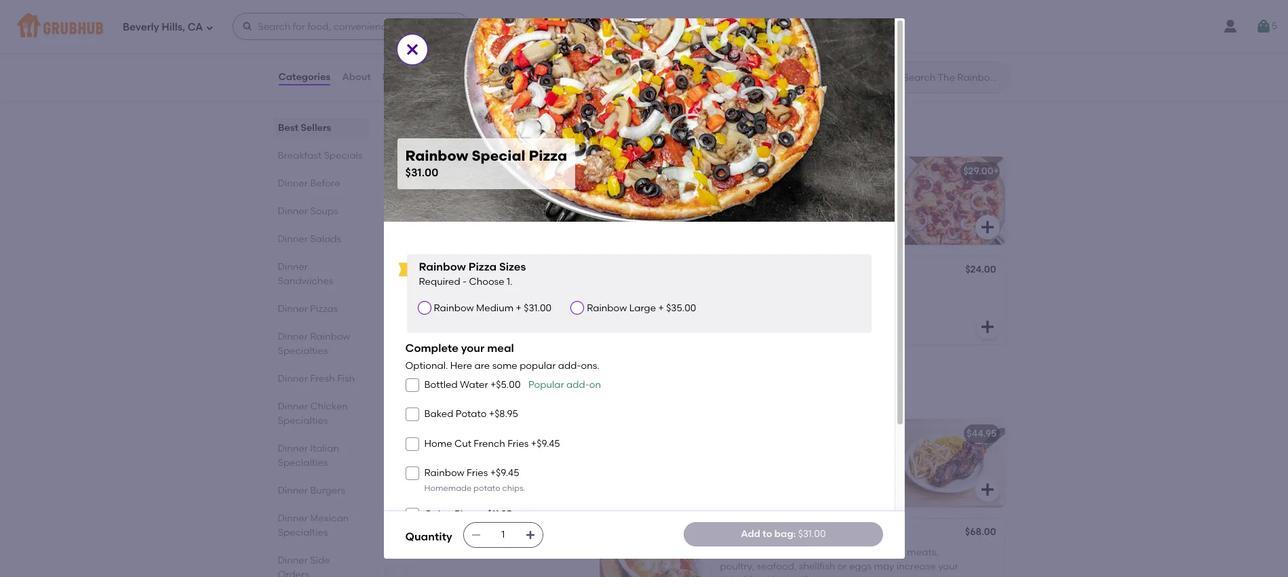 Task type: locate. For each thing, give the bounding box(es) containing it.
pizzas
[[456, 125, 501, 142], [310, 303, 338, 315]]

2 vertical spatial or
[[838, 561, 847, 572]]

potato right the choice
[[608, 392, 635, 401]]

specialties down mexican
[[278, 527, 328, 539]]

0 horizontal spatial fries
[[467, 467, 488, 479]]

5 button
[[1256, 14, 1278, 39]]

0 horizontal spatial of
[[598, 392, 606, 401]]

specialties inside dinner rainbow specialties includes soup or salad homemade bread choice of potato and vegetable.
[[522, 373, 602, 390]]

chicken down fresh
[[310, 401, 348, 413]]

specialties up dinner italian specialties
[[278, 415, 328, 427]]

add to bag: $31.00
[[741, 528, 826, 540]]

0 vertical spatial filet
[[416, 428, 436, 440]]

1 vertical spatial filet
[[547, 447, 566, 459]]

fries right hand at the left
[[508, 438, 529, 450]]

1 vertical spatial and
[[636, 392, 652, 401]]

svg image down the includes
[[408, 411, 416, 419]]

-
[[463, 276, 467, 287]]

dinner left fresh
[[278, 373, 308, 385]]

2 horizontal spatial $31.00
[[798, 528, 826, 540]]

1 vertical spatial large
[[630, 303, 656, 314]]

pizza inside button
[[497, 265, 521, 277]]

0 horizontal spatial filet
[[416, 428, 436, 440]]

0 horizontal spatial potato
[[474, 484, 501, 493]]

specials
[[324, 150, 363, 161]]

pizza inside rainbow pizza sizes required - choose 1.
[[469, 261, 497, 273]]

$31.00
[[405, 167, 439, 179], [524, 303, 552, 314], [798, 528, 826, 540]]

fries
[[508, 438, 529, 450], [467, 467, 488, 479]]

dinner down dinner soups
[[278, 233, 308, 245]]

dinner rainbow specialties includes soup or salad homemade bread choice of potato and vegetable.
[[405, 373, 696, 401]]

dinner italian specialties
[[278, 443, 339, 469]]

pizza
[[529, 148, 567, 165], [483, 165, 507, 177], [784, 165, 808, 177], [469, 261, 497, 273], [497, 265, 521, 277]]

here
[[450, 360, 472, 372]]

dinner inside 'dinner mexican specialties'
[[278, 513, 308, 525]]

1 horizontal spatial chicken
[[743, 165, 781, 177]]

your
[[461, 342, 485, 355], [939, 561, 959, 572]]

dinner inside dinner italian specialties
[[278, 443, 308, 455]]

rainbow for rainbow special pizza
[[416, 265, 457, 277]]

svg image left onion
[[408, 511, 416, 519]]

0 vertical spatial add-
[[558, 360, 581, 372]]

svg image
[[242, 21, 253, 32], [404, 41, 420, 58], [979, 219, 996, 235], [979, 319, 996, 335], [408, 411, 416, 419], [408, 440, 416, 448], [408, 469, 416, 478], [979, 482, 996, 498], [408, 511, 416, 519]]

1 vertical spatial special
[[460, 265, 494, 277]]

dinner soups tab
[[278, 204, 363, 218]]

soups
[[310, 206, 338, 217]]

includes
[[405, 392, 438, 401]]

homemade
[[424, 484, 472, 493]]

$31.00 right medium
[[524, 303, 552, 314]]

popular add-on
[[529, 379, 601, 391]]

and inside served with tender roasts beef sliced, mozzarella cheese, onion and peppers.
[[482, 70, 500, 82]]

and right onion
[[482, 70, 500, 82]]

1 horizontal spatial dinner pizzas
[[405, 125, 501, 142]]

eggs
[[849, 561, 872, 572]]

undercooked
[[844, 547, 905, 559]]

1 vertical spatial of
[[738, 575, 747, 577]]

search icon image
[[882, 69, 898, 85]]

0 horizontal spatial and
[[482, 70, 500, 82]]

1 horizontal spatial $31.00
[[524, 303, 552, 314]]

0 horizontal spatial italian
[[310, 443, 339, 455]]

special for rainbow special pizza $31.00
[[472, 148, 526, 165]]

filet right the "10oz"
[[547, 447, 566, 459]]

dinner italian specialties tab
[[278, 442, 363, 470]]

of down poultry, at the right bottom of page
[[738, 575, 747, 577]]

categories button
[[278, 53, 331, 102]]

juicy
[[425, 447, 446, 459]]

meats,
[[907, 547, 939, 559]]

2 shrimp. from the left
[[720, 547, 755, 559]]

dinner sandwiches tab
[[278, 260, 363, 288]]

filet
[[416, 428, 436, 440], [547, 447, 566, 459]]

tender down mignon
[[449, 447, 479, 459]]

0 vertical spatial $9.45
[[537, 438, 560, 450]]

large left the cheese
[[416, 165, 443, 177]]

1 vertical spatial tender
[[449, 447, 479, 459]]

reviews button
[[382, 53, 421, 102]]

dinner chicken specialties tab
[[278, 400, 363, 428]]

tender down beef
[[472, 56, 502, 68]]

complete your meal optional. here are some popular add-ons.
[[405, 342, 600, 372]]

dinner for dinner fresh fish tab
[[278, 373, 308, 385]]

breakfast specials
[[278, 150, 363, 161]]

rainbow for rainbow pizza sizes required - choose 1.
[[419, 261, 466, 273]]

shrimp. inside shrimp. consuming raw or undercooked meats, poultry, seafood, shellfish or eggs may increase your risk of food borne illness.
[[720, 547, 755, 559]]

dinner for dinner rainbow specialties tab
[[278, 331, 308, 343]]

$31.00 for special
[[405, 167, 439, 179]]

rainbow inside rainbow pizza sizes required - choose 1.
[[419, 261, 466, 273]]

dinner for dinner salads "tab"
[[278, 233, 308, 245]]

$5.00
[[496, 379, 521, 391]]

fries down hand at the left
[[467, 467, 488, 479]]

beverly
[[123, 21, 159, 33]]

pizza for rainbow special pizza $31.00
[[529, 148, 567, 165]]

0 horizontal spatial scampi
[[416, 528, 452, 539]]

dinner pizzas down sandwiches
[[278, 303, 338, 315]]

italian
[[416, 37, 446, 49], [310, 443, 339, 455]]

dinner for dinner side orders tab
[[278, 555, 308, 567]]

served
[[416, 56, 448, 68]]

1 horizontal spatial $9.45
[[537, 438, 560, 450]]

add-
[[558, 360, 581, 372], [567, 379, 589, 391]]

0 vertical spatial $31.00
[[405, 167, 439, 179]]

dinner inside dinner sandwiches
[[278, 261, 308, 273]]

svg image inside 5 button
[[1256, 18, 1272, 35]]

rainbow medium + $31.00
[[434, 303, 552, 314]]

dinner down dinner chicken specialties
[[278, 443, 308, 455]]

pizzas up rainbow special pizza $31.00
[[456, 125, 501, 142]]

shellfish
[[799, 561, 835, 572]]

rainbow up "required"
[[419, 261, 466, 273]]

$24.00 button
[[712, 256, 1005, 344]]

your up are on the left bottom of page
[[461, 342, 485, 355]]

rainbow for rainbow fries + $9.45 homemade potato chips.
[[424, 467, 465, 479]]

0 vertical spatial potato
[[608, 392, 635, 401]]

special inside rainbow special pizza $31.00
[[472, 148, 526, 165]]

0 vertical spatial or
[[462, 392, 470, 401]]

rainbow inside dinner rainbow specialties includes soup or salad homemade bread choice of potato and vegetable.
[[456, 373, 519, 390]]

0 vertical spatial special
[[472, 148, 526, 165]]

dinner salads tab
[[278, 232, 363, 246]]

baked potato + $8.95
[[424, 409, 518, 420]]

or
[[462, 392, 470, 401], [832, 547, 842, 559], [838, 561, 847, 572]]

$31.00 left the cheese
[[405, 167, 439, 179]]

1 vertical spatial italian
[[310, 443, 339, 455]]

italian down dinner chicken specialties tab
[[310, 443, 339, 455]]

filet up "a" on the bottom of the page
[[416, 428, 436, 440]]

choose
[[469, 276, 505, 287]]

rainbow up homemade
[[424, 467, 465, 479]]

dinner inside the dinner side orders
[[278, 555, 308, 567]]

of down on
[[598, 392, 606, 401]]

scampi up the consuming
[[759, 528, 795, 539]]

$26.00
[[663, 165, 693, 177]]

scampi down onion
[[416, 528, 452, 539]]

salads
[[310, 233, 341, 245]]

0 horizontal spatial pizzas
[[310, 303, 338, 315]]

dinner for dinner chicken specialties tab
[[278, 401, 308, 413]]

1 vertical spatial $31.00
[[524, 303, 552, 314]]

dinner chicken specialties
[[278, 401, 348, 427]]

$39.99
[[664, 528, 693, 539]]

bbq chicken pizza image
[[903, 156, 1005, 245]]

1 vertical spatial add-
[[567, 379, 589, 391]]

steak & scampi
[[720, 528, 795, 539]]

breakfast specials tab
[[278, 149, 363, 163]]

1 vertical spatial fries
[[467, 467, 488, 479]]

+ for bottled water + $5.00
[[491, 379, 496, 391]]

0 horizontal spatial shrimp.
[[416, 547, 451, 559]]

dinner down dinner burgers
[[278, 513, 308, 525]]

1 horizontal spatial your
[[939, 561, 959, 572]]

dinner inside dinner rainbow specialties
[[278, 331, 308, 343]]

italian up served
[[416, 37, 446, 49]]

dinner burgers tab
[[278, 484, 363, 498]]

on
[[589, 379, 601, 391]]

chicken right bbq
[[743, 165, 781, 177]]

dinner pizzas up large cheese pizza
[[405, 125, 501, 142]]

shrimp. up poultry, at the right bottom of page
[[720, 547, 755, 559]]

filet mignon
[[416, 428, 473, 440]]

roast
[[449, 37, 475, 49]]

add- up the choice
[[567, 379, 589, 391]]

dinner inside dinner chicken specialties
[[278, 401, 308, 413]]

$31.00 inside rainbow special pizza $31.00
[[405, 167, 439, 179]]

1 horizontal spatial potato
[[608, 392, 635, 401]]

1 vertical spatial chicken
[[310, 401, 348, 413]]

svg image up reviews
[[404, 41, 420, 58]]

5
[[1272, 20, 1278, 32]]

with
[[450, 56, 470, 68]]

bbq chicken pizza
[[720, 165, 808, 177]]

dinner for dinner soups tab
[[278, 206, 308, 217]]

$9.45 right the cut
[[537, 438, 560, 450]]

optional.
[[405, 360, 448, 372]]

shrimp.
[[416, 547, 451, 559], [720, 547, 755, 559]]

+ for rainbow large + $35.00
[[658, 303, 664, 314]]

peppers.
[[503, 70, 543, 82]]

rainbow up large cheese pizza
[[405, 148, 468, 165]]

before
[[310, 178, 340, 189]]

0 horizontal spatial chicken
[[310, 401, 348, 413]]

1.
[[507, 276, 513, 287]]

best sellers tab
[[278, 121, 363, 135]]

rainbow down dinner pizzas tab
[[310, 331, 350, 343]]

1 horizontal spatial of
[[738, 575, 747, 577]]

large cheese pizza
[[416, 165, 507, 177]]

beef
[[478, 37, 499, 49]]

0 vertical spatial italian
[[416, 37, 446, 49]]

shrimp. down quantity
[[416, 547, 451, 559]]

specialties for dinner mexican specialties
[[278, 527, 328, 539]]

rainbow up ons.
[[587, 303, 627, 314]]

rainbow for rainbow medium + $31.00
[[434, 303, 474, 314]]

0 vertical spatial chicken
[[743, 165, 781, 177]]

specialties inside 'dinner mexican specialties'
[[278, 527, 328, 539]]

special inside button
[[460, 265, 494, 277]]

or down 'bottled water + $5.00'
[[462, 392, 470, 401]]

food
[[749, 575, 770, 577]]

0 horizontal spatial your
[[461, 342, 485, 355]]

1 vertical spatial potato
[[474, 484, 501, 493]]

0 vertical spatial large
[[416, 165, 443, 177]]

specialties
[[278, 345, 328, 357], [522, 373, 602, 390], [278, 415, 328, 427], [278, 457, 328, 469], [278, 527, 328, 539]]

dinner down dinner fresh fish
[[278, 401, 308, 413]]

your down meats,
[[939, 561, 959, 572]]

onion
[[424, 509, 452, 520]]

1 horizontal spatial scampi
[[759, 528, 795, 539]]

1 vertical spatial $9.45
[[496, 467, 519, 479]]

large cheese pizza image
[[599, 156, 701, 245]]

$9.45
[[537, 438, 560, 450], [496, 467, 519, 479]]

dinner left soups
[[278, 206, 308, 217]]

ca
[[188, 21, 203, 33]]

add- up popular add-on
[[558, 360, 581, 372]]

rainbow down -
[[434, 303, 474, 314]]

svg image down $24.00
[[979, 319, 996, 335]]

dinner
[[405, 125, 452, 142], [278, 178, 308, 189], [278, 206, 308, 217], [278, 233, 308, 245], [278, 261, 308, 273], [278, 303, 308, 315], [278, 331, 308, 343], [405, 373, 452, 390], [278, 373, 308, 385], [278, 401, 308, 413], [278, 443, 308, 455], [278, 485, 308, 497], [278, 513, 308, 525], [278, 555, 308, 567]]

0 horizontal spatial $31.00
[[405, 167, 439, 179]]

0 vertical spatial your
[[461, 342, 485, 355]]

specialties inside dinner chicken specialties
[[278, 415, 328, 427]]

+ for baked potato + $8.95
[[489, 409, 495, 420]]

rainbow left -
[[416, 265, 457, 277]]

dinner pizzas
[[405, 125, 501, 142], [278, 303, 338, 315]]

tender inside served with tender roasts beef sliced, mozzarella cheese, onion and peppers.
[[472, 56, 502, 68]]

rainbow inside "rainbow fries + $9.45 homemade potato chips."
[[424, 467, 465, 479]]

1 shrimp. from the left
[[416, 547, 451, 559]]

$9.45 up chips.
[[496, 467, 519, 479]]

dinner down sandwiches
[[278, 303, 308, 315]]

specialties inside dinner rainbow specialties
[[278, 345, 328, 357]]

dinner down optional.
[[405, 373, 452, 390]]

new york steak image
[[903, 419, 1005, 508]]

0 vertical spatial pizzas
[[456, 125, 501, 142]]

dinner pizzas inside tab
[[278, 303, 338, 315]]

0 vertical spatial fries
[[508, 438, 529, 450]]

1 vertical spatial pizzas
[[310, 303, 338, 315]]

1 horizontal spatial and
[[636, 392, 652, 401]]

of
[[598, 392, 606, 401], [738, 575, 747, 577]]

pizza inside rainbow special pizza $31.00
[[529, 148, 567, 165]]

rainbow inside button
[[416, 265, 457, 277]]

a
[[416, 447, 423, 459]]

sellers
[[300, 122, 331, 134]]

pizzas down sandwiches
[[310, 303, 338, 315]]

2 vertical spatial $31.00
[[798, 528, 826, 540]]

0 vertical spatial of
[[598, 392, 606, 401]]

special left 1.
[[460, 265, 494, 277]]

rainbow inside rainbow special pizza $31.00
[[405, 148, 468, 165]]

dinner inside "tab"
[[278, 233, 308, 245]]

dinner down the breakfast
[[278, 178, 308, 189]]

fresh
[[310, 373, 335, 385]]

large left $35.00
[[630, 303, 656, 314]]

categories
[[279, 71, 331, 83]]

$24.00
[[966, 264, 996, 275]]

tender for mignon
[[449, 447, 479, 459]]

dinner up sandwiches
[[278, 261, 308, 273]]

0 horizontal spatial $9.45
[[496, 467, 519, 479]]

and left vegetable.
[[636, 392, 652, 401]]

sliced,
[[558, 56, 587, 68]]

specialties inside dinner italian specialties
[[278, 457, 328, 469]]

0 vertical spatial dinner pizzas
[[405, 125, 501, 142]]

svg image right ca
[[242, 21, 253, 32]]

svg image
[[1256, 18, 1272, 35], [206, 23, 214, 32], [675, 71, 692, 87], [675, 219, 692, 235], [675, 319, 692, 335], [408, 381, 416, 389], [471, 530, 482, 541], [525, 530, 536, 541]]

+ inside "rainbow fries + $9.45 homemade potato chips."
[[490, 467, 496, 479]]

pizza for bbq chicken pizza
[[784, 165, 808, 177]]

dinner up orders
[[278, 555, 308, 567]]

or right raw
[[832, 547, 842, 559]]

dinner mexican specialties tab
[[278, 512, 363, 540]]

about
[[342, 71, 371, 83]]

or left eggs
[[838, 561, 847, 572]]

$31.00 up raw
[[798, 528, 826, 540]]

special up the cheese
[[472, 148, 526, 165]]

your inside complete your meal optional. here are some popular add-ons.
[[461, 342, 485, 355]]

popular
[[520, 360, 556, 372]]

specialties up dinner burgers
[[278, 457, 328, 469]]

0 vertical spatial and
[[482, 70, 500, 82]]

0 vertical spatial tender
[[472, 56, 502, 68]]

chicken for specialties
[[310, 401, 348, 413]]

cut
[[508, 447, 523, 459]]

specialties up bread
[[522, 373, 602, 390]]

rainbow up salad at the left bottom of page
[[456, 373, 519, 390]]

dinner salads
[[278, 233, 341, 245]]

dinner for "dinner before" tab
[[278, 178, 308, 189]]

1 vertical spatial dinner pizzas
[[278, 303, 338, 315]]

svg image up $24.00
[[979, 219, 996, 235]]

dinner fresh fish
[[278, 373, 355, 385]]

potato inside "rainbow fries + $9.45 homemade potato chips."
[[474, 484, 501, 493]]

0 horizontal spatial dinner pizzas
[[278, 303, 338, 315]]

1 vertical spatial your
[[939, 561, 959, 572]]

risk
[[720, 575, 736, 577]]

dinner left burgers
[[278, 485, 308, 497]]

0 horizontal spatial large
[[416, 165, 443, 177]]

$29.00
[[964, 165, 994, 177]]

svg image inside main navigation navigation
[[242, 21, 253, 32]]

1 horizontal spatial shrimp.
[[720, 547, 755, 559]]

$11.95
[[487, 509, 512, 520]]

beverly hills, ca
[[123, 21, 203, 33]]

dinner down dinner pizzas tab
[[278, 331, 308, 343]]

&
[[749, 528, 757, 539]]

dinner for "dinner mexican specialties" tab
[[278, 513, 308, 525]]

about button
[[341, 53, 372, 102]]

increase
[[897, 561, 936, 572]]

baked
[[424, 409, 454, 420]]

water
[[460, 379, 488, 391]]

specialties up dinner fresh fish
[[278, 345, 328, 357]]

chicken inside dinner chicken specialties
[[310, 401, 348, 413]]

fish
[[337, 373, 355, 385]]

potato left chips.
[[474, 484, 501, 493]]



Task type: vqa. For each thing, say whether or not it's contained in the screenshot.
30 in the Membership plan 30 days free!
no



Task type: describe. For each thing, give the bounding box(es) containing it.
medium
[[476, 303, 514, 314]]

pizza for rainbow special pizza
[[497, 265, 521, 277]]

rainbow pizza sizes required - choose 1.
[[419, 261, 526, 287]]

$31.00 for medium
[[524, 303, 552, 314]]

scampi image
[[599, 519, 701, 577]]

Input item quantity number field
[[488, 523, 518, 548]]

rainbow special pizza image
[[599, 256, 701, 344]]

1 horizontal spatial large
[[630, 303, 656, 314]]

rainbow for rainbow special pizza $31.00
[[405, 148, 468, 165]]

special for rainbow special pizza
[[460, 265, 494, 277]]

rainbow special pizza
[[416, 265, 521, 277]]

shrimp. consuming raw or undercooked meats, poultry, seafood, shellfish or eggs may increase your risk of food borne illness.
[[720, 547, 959, 577]]

dinner soups
[[278, 206, 338, 217]]

svg image up $68.00
[[979, 482, 996, 498]]

add- inside complete your meal optional. here are some popular add-ons.
[[558, 360, 581, 372]]

dinner mexican specialties
[[278, 513, 349, 539]]

$31.00 for to
[[798, 528, 826, 540]]

1 horizontal spatial italian
[[416, 37, 446, 49]]

+ for rainbow medium + $31.00
[[516, 303, 522, 314]]

1 horizontal spatial fries
[[508, 438, 529, 450]]

orders
[[278, 569, 309, 577]]

dinner sandwiches
[[278, 261, 333, 287]]

specialties for dinner rainbow specialties
[[278, 345, 328, 357]]

dinner up large cheese pizza
[[405, 125, 452, 142]]

pizzas inside tab
[[310, 303, 338, 315]]

roasts
[[505, 56, 533, 68]]

beef
[[535, 56, 556, 68]]

onion
[[454, 70, 480, 82]]

sizes
[[499, 261, 526, 273]]

italian inside dinner italian specialties
[[310, 443, 339, 455]]

seafood,
[[757, 561, 797, 572]]

ons.
[[581, 360, 600, 372]]

or inside dinner rainbow specialties includes soup or salad homemade bread choice of potato and vegetable.
[[462, 392, 470, 401]]

onion rings + $11.95
[[424, 509, 512, 520]]

dinner rainbow specialties
[[278, 331, 350, 357]]

bottled
[[424, 379, 458, 391]]

cut
[[455, 438, 472, 450]]

svg image down "a" on the bottom of the page
[[408, 469, 416, 478]]

homemade
[[495, 392, 541, 401]]

$9.45 inside "rainbow fries + $9.45 homemade potato chips."
[[496, 467, 519, 479]]

dinner side orders tab
[[278, 554, 363, 577]]

10oz
[[525, 447, 545, 459]]

1 scampi from the left
[[416, 528, 452, 539]]

pizza for large cheese pizza
[[483, 165, 507, 177]]

svg image left juicy
[[408, 440, 416, 448]]

potato inside dinner rainbow specialties includes soup or salad homemade bread choice of potato and vegetable.
[[608, 392, 635, 401]]

dinner for dinner italian specialties tab
[[278, 443, 308, 455]]

tender for roast
[[472, 56, 502, 68]]

required
[[419, 276, 461, 287]]

rainbow for rainbow large + $35.00
[[587, 303, 627, 314]]

rainbow special pizza button
[[408, 256, 701, 344]]

breakfast
[[278, 150, 322, 161]]

add
[[741, 528, 761, 540]]

1 horizontal spatial pizzas
[[456, 125, 501, 142]]

Search The Rainbow Bar and Grill search field
[[902, 71, 1006, 84]]

of inside shrimp. consuming raw or undercooked meats, poultry, seafood, shellfish or eggs may increase your risk of food borne illness.
[[738, 575, 747, 577]]

rainbow special pizza $31.00
[[405, 148, 567, 179]]

dinner rainbow specialties tab
[[278, 330, 363, 358]]

dinner for dinner pizzas tab
[[278, 303, 308, 315]]

mexican
[[310, 513, 349, 525]]

chips.
[[503, 484, 526, 493]]

1 horizontal spatial filet
[[547, 447, 566, 459]]

shrimp. for shrimp. consuming raw or undercooked meats, poultry, seafood, shellfish or eggs may increase your risk of food borne illness.
[[720, 547, 755, 559]]

best
[[278, 122, 298, 134]]

vegetable.
[[654, 392, 696, 401]]

rainbow large + $35.00
[[587, 303, 697, 314]]

your inside shrimp. consuming raw or undercooked meats, poultry, seafood, shellfish or eggs may increase your risk of food borne illness.
[[939, 561, 959, 572]]

quantity
[[405, 531, 452, 544]]

main navigation navigation
[[0, 0, 1289, 53]]

raw
[[813, 547, 830, 559]]

bbq
[[720, 165, 741, 177]]

soup
[[440, 392, 460, 401]]

dinner pizzas tab
[[278, 302, 363, 316]]

choice
[[569, 392, 596, 401]]

$29.00 +
[[964, 165, 999, 177]]

dinner inside dinner rainbow specialties includes soup or salad homemade bread choice of potato and vegetable.
[[405, 373, 452, 390]]

burgers
[[310, 485, 345, 497]]

dinner before
[[278, 178, 340, 189]]

dinner for 'dinner sandwiches' tab at the top left of page
[[278, 261, 308, 273]]

$68.00
[[965, 527, 996, 538]]

illness.
[[802, 575, 832, 577]]

$44.95
[[967, 428, 997, 440]]

$35.00
[[666, 303, 697, 314]]

specialties for dinner chicken specialties
[[278, 415, 328, 427]]

dinner for dinner burgers tab
[[278, 485, 308, 497]]

mozzarella
[[590, 56, 639, 68]]

dinner fresh fish tab
[[278, 372, 363, 386]]

rainbow inside dinner rainbow specialties
[[310, 331, 350, 343]]

fries inside "rainbow fries + $9.45 homemade potato chips."
[[467, 467, 488, 479]]

side
[[310, 555, 330, 567]]

may
[[874, 561, 895, 572]]

meatball sandwich image
[[599, 0, 701, 17]]

of inside dinner rainbow specialties includes soup or salad homemade bread choice of potato and vegetable.
[[598, 392, 606, 401]]

dinner burgers
[[278, 485, 345, 497]]

and inside dinner rainbow specialties includes soup or salad homemade bread choice of potato and vegetable.
[[636, 392, 652, 401]]

salad
[[472, 392, 493, 401]]

dinner before tab
[[278, 176, 363, 191]]

cheese,
[[416, 70, 452, 82]]

1 vertical spatial or
[[832, 547, 842, 559]]

consuming
[[757, 547, 810, 559]]

chicken for pizza
[[743, 165, 781, 177]]

rings
[[455, 509, 480, 520]]

specialties for dinner rainbow specialties includes soup or salad homemade bread choice of potato and vegetable.
[[522, 373, 602, 390]]

specialties for dinner italian specialties
[[278, 457, 328, 469]]

steak
[[720, 528, 747, 539]]

italian roast beef sandwich
[[416, 37, 547, 49]]

2 scampi from the left
[[759, 528, 795, 539]]

+ for rainbow fries + $9.45 homemade potato chips.
[[490, 467, 496, 479]]

some
[[492, 360, 518, 372]]

poultry,
[[720, 561, 755, 572]]

cheese
[[446, 165, 481, 177]]

+ for onion rings + $11.95
[[482, 509, 487, 520]]

shrimp. for shrimp.
[[416, 547, 451, 559]]

reviews
[[382, 71, 420, 83]]

complete
[[405, 342, 459, 355]]

served with tender roasts beef sliced, mozzarella cheese, onion and peppers.
[[416, 56, 639, 82]]

$22.95
[[663, 36, 692, 47]]



